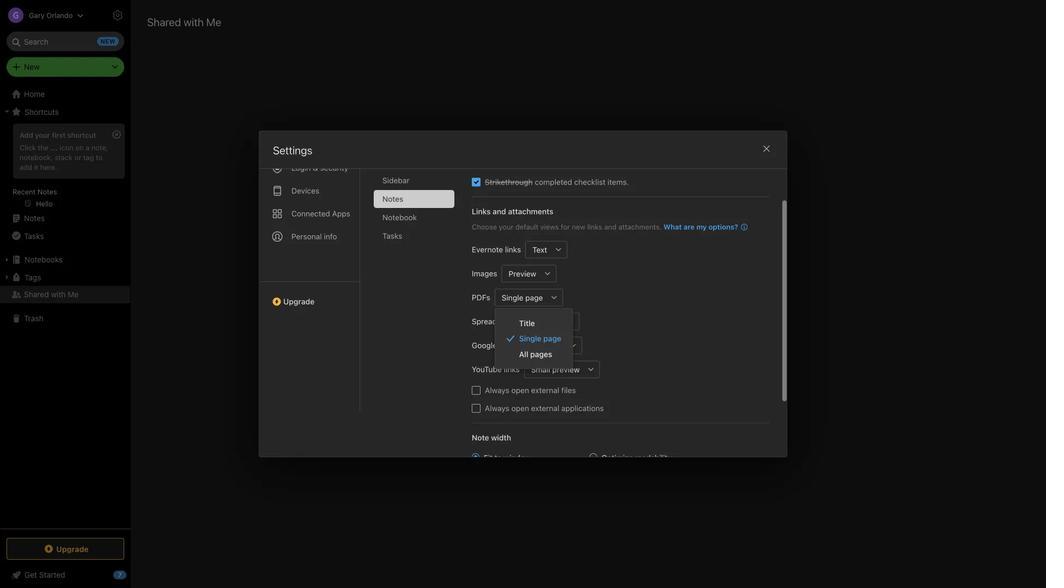 Task type: locate. For each thing, give the bounding box(es) containing it.
1 vertical spatial with
[[51, 290, 66, 299]]

notes down recent notes
[[24, 214, 45, 223]]

shared up notes and notebooks shared with you will show up here.
[[584, 307, 615, 319]]

shared right settings image
[[147, 15, 181, 28]]

stack
[[55, 153, 73, 161]]

2 open from the top
[[512, 404, 529, 413]]

2 vertical spatial with
[[594, 329, 610, 339]]

1 vertical spatial to
[[495, 453, 502, 462]]

1 vertical spatial open
[[512, 404, 529, 413]]

1 horizontal spatial upgrade button
[[259, 281, 360, 310]]

Choose default view option for Evernote links field
[[526, 241, 568, 258]]

0 vertical spatial open
[[512, 386, 529, 395]]

tab list
[[259, 123, 360, 412], [374, 134, 463, 412]]

2 vertical spatial and
[[504, 329, 518, 339]]

and up drive
[[504, 329, 518, 339]]

choose
[[472, 223, 497, 231]]

optimize readability
[[602, 453, 672, 462]]

0 vertical spatial and
[[493, 207, 506, 216]]

1 vertical spatial me
[[68, 290, 79, 299]]

and inside shared with me "element"
[[504, 329, 518, 339]]

0 horizontal spatial shared with me
[[24, 290, 79, 299]]

all
[[519, 350, 528, 359]]

1 vertical spatial page
[[544, 334, 562, 343]]

0 vertical spatial single
[[502, 293, 523, 302]]

tasks button
[[0, 227, 130, 245]]

notes inside notes "tab"
[[383, 194, 403, 203]]

with
[[184, 15, 204, 28], [51, 290, 66, 299], [594, 329, 610, 339]]

shared down nothing shared yet
[[564, 329, 591, 339]]

click
[[20, 143, 36, 151]]

0 vertical spatial here.
[[40, 163, 57, 171]]

0 horizontal spatial page
[[526, 293, 543, 302]]

evernote
[[472, 245, 503, 254]]

always open external applications
[[485, 404, 604, 413]]

notes up "google" on the left of page
[[478, 329, 501, 339]]

the
[[38, 143, 48, 151]]

upgrade button inside tab list
[[259, 281, 360, 310]]

0 horizontal spatial shared
[[24, 290, 49, 299]]

external for files
[[531, 386, 560, 395]]

attachments.
[[619, 223, 662, 231]]

always for always open external applications
[[485, 404, 510, 413]]

window
[[504, 453, 531, 462]]

drive
[[499, 341, 517, 350]]

here.
[[40, 163, 57, 171], [679, 329, 699, 339]]

default
[[516, 223, 539, 231]]

evernote links
[[472, 245, 521, 254]]

single inside single page button
[[502, 293, 523, 302]]

tasks down notebook
[[383, 231, 402, 240]]

applications
[[562, 404, 604, 413]]

with inside tree
[[51, 290, 66, 299]]

add
[[20, 131, 33, 139]]

Always open external files checkbox
[[472, 386, 481, 395]]

2 tasks from the left
[[24, 231, 44, 240]]

single page button
[[495, 289, 546, 306]]

and right 'links'
[[493, 207, 506, 216]]

fit
[[484, 453, 493, 462]]

1 horizontal spatial tasks
[[383, 231, 402, 240]]

info
[[324, 232, 337, 241]]

0 vertical spatial external
[[531, 386, 560, 395]]

pdfs
[[472, 293, 490, 302]]

0 vertical spatial me
[[206, 15, 221, 28]]

links
[[472, 207, 491, 216]]

tab list for links and attachments
[[259, 123, 360, 412]]

your for default
[[499, 223, 514, 231]]

tasks
[[383, 231, 402, 240], [24, 231, 44, 240]]

text button
[[526, 241, 550, 258]]

0 vertical spatial page
[[526, 293, 543, 302]]

single page down preview
[[502, 293, 543, 302]]

upgrade inside tab list
[[283, 297, 315, 306]]

home link
[[0, 86, 131, 103]]

1 vertical spatial shared with me
[[24, 290, 79, 299]]

1 vertical spatial and
[[604, 223, 617, 231]]

open down always open external files on the bottom
[[512, 404, 529, 413]]

fit to window
[[484, 453, 531, 462]]

shared
[[584, 307, 615, 319], [564, 329, 591, 339]]

1 horizontal spatial shared
[[147, 15, 181, 28]]

your for first
[[35, 131, 50, 139]]

0 horizontal spatial tab list
[[259, 123, 360, 412]]

upgrade for the left upgrade popup button
[[56, 545, 89, 554]]

0 horizontal spatial your
[[35, 131, 50, 139]]

to inside icon on a note, notebook, stack or tag to add it here.
[[96, 153, 102, 161]]

1 vertical spatial here.
[[679, 329, 699, 339]]

1 vertical spatial your
[[499, 223, 514, 231]]

youtube links
[[472, 365, 520, 374]]

1 tasks from the left
[[383, 231, 402, 240]]

1 horizontal spatial page
[[544, 334, 562, 343]]

and
[[493, 207, 506, 216], [604, 223, 617, 231], [504, 329, 518, 339]]

attachments
[[508, 207, 554, 216]]

up
[[667, 329, 677, 339]]

1 horizontal spatial your
[[499, 223, 514, 231]]

your inside group
[[35, 131, 50, 139]]

notebook tab
[[374, 208, 455, 226]]

0 horizontal spatial to
[[96, 153, 102, 161]]

security
[[320, 163, 348, 172]]

all pages link
[[495, 347, 572, 362]]

1 vertical spatial single page
[[519, 334, 562, 343]]

home
[[24, 90, 45, 99]]

your up the
[[35, 131, 50, 139]]

pages
[[530, 350, 552, 359]]

will
[[629, 329, 642, 339]]

tasks up notebooks
[[24, 231, 44, 240]]

upgrade for upgrade popup button in tab list
[[283, 297, 315, 306]]

0 vertical spatial single page
[[502, 293, 543, 302]]

1 horizontal spatial with
[[184, 15, 204, 28]]

notes down sidebar in the left of the page
[[383, 194, 403, 203]]

trash link
[[0, 310, 130, 328]]

0 horizontal spatial here.
[[40, 163, 57, 171]]

shared with me
[[147, 15, 221, 28], [24, 290, 79, 299]]

tree
[[0, 86, 131, 529]]

0 vertical spatial shared
[[147, 15, 181, 28]]

shared inside tree
[[24, 290, 49, 299]]

shared with me inside "element"
[[147, 15, 221, 28]]

0 vertical spatial shared with me
[[147, 15, 221, 28]]

0 vertical spatial with
[[184, 15, 204, 28]]

here. right up at bottom
[[679, 329, 699, 339]]

google drive links
[[472, 341, 535, 350]]

1 vertical spatial upgrade button
[[7, 538, 124, 560]]

1 vertical spatial shared
[[24, 290, 49, 299]]

notebooks
[[25, 255, 63, 264]]

and left the attachments.
[[604, 223, 617, 231]]

or
[[74, 153, 81, 161]]

to
[[96, 153, 102, 161], [495, 453, 502, 462]]

2 external from the top
[[531, 404, 560, 413]]

external
[[531, 386, 560, 395], [531, 404, 560, 413]]

add
[[20, 163, 32, 171]]

Always open external applications checkbox
[[472, 404, 481, 413]]

strikethrough
[[485, 177, 533, 186]]

shared inside "element"
[[147, 15, 181, 28]]

0 vertical spatial to
[[96, 153, 102, 161]]

1 vertical spatial external
[[531, 404, 560, 413]]

0 vertical spatial your
[[35, 131, 50, 139]]

external for applications
[[531, 404, 560, 413]]

0 vertical spatial always
[[485, 386, 510, 395]]

small
[[531, 365, 550, 374]]

open up always open external applications
[[512, 386, 529, 395]]

Choose default view option for PDFs field
[[495, 289, 563, 306]]

0 horizontal spatial tasks
[[24, 231, 44, 240]]

shared down tags
[[24, 290, 49, 299]]

0 horizontal spatial me
[[68, 290, 79, 299]]

1 vertical spatial always
[[485, 404, 510, 413]]

always open external files
[[485, 386, 576, 395]]

me inside shared with me "element"
[[206, 15, 221, 28]]

external down always open external files on the bottom
[[531, 404, 560, 413]]

tab list containing login & security
[[259, 123, 360, 412]]

1 horizontal spatial upgrade
[[283, 297, 315, 306]]

open
[[512, 386, 529, 395], [512, 404, 529, 413]]

personal
[[292, 232, 322, 241]]

1 horizontal spatial here.
[[679, 329, 699, 339]]

strikethrough completed checklist items.
[[485, 177, 629, 186]]

0 horizontal spatial upgrade
[[56, 545, 89, 554]]

option group
[[472, 452, 694, 522]]

single down preview button
[[502, 293, 523, 302]]

1 vertical spatial upgrade
[[56, 545, 89, 554]]

1 open from the top
[[512, 386, 529, 395]]

group containing add your first shortcut
[[0, 120, 130, 214]]

note
[[472, 433, 489, 442]]

1 horizontal spatial me
[[206, 15, 221, 28]]

tag
[[83, 153, 94, 161]]

1 vertical spatial shared
[[564, 329, 591, 339]]

group
[[0, 120, 130, 214]]

single down title
[[519, 334, 542, 343]]

here. right it
[[40, 163, 57, 171]]

your
[[35, 131, 50, 139], [499, 223, 514, 231]]

always right always open external applications checkbox
[[485, 404, 510, 413]]

notes inside notes link
[[24, 214, 45, 223]]

0 vertical spatial shared
[[584, 307, 615, 319]]

page down choose default view option for images field
[[526, 293, 543, 302]]

expand notebooks image
[[3, 256, 11, 264]]

and for notebooks
[[504, 329, 518, 339]]

to down note,
[[96, 153, 102, 161]]

single page inside the dropdown list menu
[[519, 334, 562, 343]]

page
[[526, 293, 543, 302], [544, 334, 562, 343]]

1 external from the top
[[531, 386, 560, 395]]

and for attachments
[[493, 207, 506, 216]]

2 always from the top
[[485, 404, 510, 413]]

me inside 'shared with me' link
[[68, 290, 79, 299]]

to right fit on the left of the page
[[495, 453, 502, 462]]

notebook
[[383, 213, 417, 222]]

Choose default view option for Images field
[[502, 265, 557, 282]]

1 vertical spatial single
[[519, 334, 542, 343]]

0 vertical spatial upgrade button
[[259, 281, 360, 310]]

1 always from the top
[[485, 386, 510, 395]]

1 horizontal spatial shared with me
[[147, 15, 221, 28]]

preview
[[552, 365, 580, 374]]

1 horizontal spatial tab list
[[374, 134, 463, 412]]

settings
[[273, 144, 312, 157]]

page down the choose default view option for spreadsheets field
[[544, 334, 562, 343]]

shared
[[147, 15, 181, 28], [24, 290, 49, 299]]

notes right recent
[[38, 187, 57, 196]]

images
[[472, 269, 497, 278]]

None search field
[[14, 32, 117, 51]]

small preview button
[[524, 361, 583, 378]]

external up always open external applications
[[531, 386, 560, 395]]

shared with me element
[[131, 0, 1046, 589]]

items.
[[608, 177, 629, 186]]

youtube
[[472, 365, 502, 374]]

links
[[588, 223, 602, 231], [505, 245, 521, 254], [520, 341, 535, 350], [504, 365, 520, 374]]

note,
[[91, 143, 108, 151]]

upgrade
[[283, 297, 315, 306], [56, 545, 89, 554]]

0 vertical spatial upgrade
[[283, 297, 315, 306]]

tab list containing sidebar
[[374, 134, 463, 412]]

add your first shortcut
[[20, 131, 96, 139]]

single page up pages
[[519, 334, 562, 343]]

Search text field
[[14, 32, 117, 51]]

shortcuts button
[[0, 103, 130, 120]]

always right always open external files checkbox
[[485, 386, 510, 395]]

single page link
[[495, 331, 572, 347]]

notebooks link
[[0, 251, 130, 269]]

your down the links and attachments
[[499, 223, 514, 231]]

0 horizontal spatial with
[[51, 290, 66, 299]]

single
[[502, 293, 523, 302], [519, 334, 542, 343]]

single page inside button
[[502, 293, 543, 302]]

notebooks
[[521, 329, 562, 339]]



Task type: describe. For each thing, give the bounding box(es) containing it.
&
[[313, 163, 318, 172]]

completed
[[535, 177, 572, 186]]

what are my options?
[[664, 223, 738, 231]]

option group containing fit to window
[[472, 452, 694, 522]]

Choose default view option for YouTube links field
[[524, 361, 600, 378]]

title
[[519, 319, 535, 328]]

devices
[[292, 186, 319, 195]]

2 horizontal spatial with
[[594, 329, 610, 339]]

checklist
[[574, 177, 606, 186]]

are
[[684, 223, 695, 231]]

apps
[[332, 209, 350, 218]]

show
[[644, 329, 665, 339]]

yet
[[617, 307, 631, 319]]

new
[[572, 223, 586, 231]]

links and attachments
[[472, 207, 554, 216]]

connected
[[292, 209, 330, 218]]

recent notes
[[13, 187, 57, 196]]

dropdown list menu
[[495, 316, 572, 362]]

first
[[52, 131, 66, 139]]

trash
[[24, 314, 43, 323]]

notes tab
[[374, 190, 455, 208]]

tree containing home
[[0, 86, 131, 529]]

nothing shared yet
[[546, 307, 631, 319]]

here. inside shared with me "element"
[[679, 329, 699, 339]]

what
[[664, 223, 682, 231]]

new
[[24, 62, 40, 71]]

files
[[562, 386, 576, 395]]

options?
[[709, 223, 738, 231]]

views
[[540, 223, 559, 231]]

tasks tab
[[374, 227, 455, 245]]

notes link
[[0, 210, 130, 227]]

for
[[561, 223, 570, 231]]

notes inside group
[[38, 187, 57, 196]]

page inside the dropdown list menu
[[544, 334, 562, 343]]

optimize
[[602, 453, 633, 462]]

click the ...
[[20, 143, 58, 151]]

preview button
[[502, 265, 539, 282]]

notes and notebooks shared with you will show up here.
[[478, 329, 699, 339]]

expand tags image
[[3, 273, 11, 282]]

single inside single page link
[[519, 334, 542, 343]]

tasks inside tasks button
[[24, 231, 44, 240]]

new button
[[7, 57, 124, 77]]

note width
[[472, 433, 511, 442]]

preview
[[509, 269, 536, 278]]

page inside button
[[526, 293, 543, 302]]

shared with me link
[[0, 286, 130, 304]]

tags
[[25, 273, 41, 282]]

my
[[697, 223, 707, 231]]

tab list for choose your default views for new links and attachments.
[[374, 134, 463, 412]]

notes inside shared with me "element"
[[478, 329, 501, 339]]

google
[[472, 341, 497, 350]]

sidebar tab
[[374, 171, 455, 189]]

small preview
[[531, 365, 580, 374]]

personal info
[[292, 232, 337, 241]]

open for always open external applications
[[512, 404, 529, 413]]

open for always open external files
[[512, 386, 529, 395]]

icon on a note, notebook, stack or tag to add it here.
[[20, 143, 108, 171]]

tasks inside tab
[[383, 231, 402, 240]]

here. inside icon on a note, notebook, stack or tag to add it here.
[[40, 163, 57, 171]]

a
[[86, 143, 90, 151]]

width
[[491, 433, 511, 442]]

nothing
[[546, 307, 582, 319]]

all pages
[[519, 350, 552, 359]]

Select218 checkbox
[[472, 178, 481, 186]]

always for always open external files
[[485, 386, 510, 395]]

connected apps
[[292, 209, 350, 218]]

1 horizontal spatial to
[[495, 453, 502, 462]]

spreadsheets
[[472, 317, 520, 326]]

sidebar
[[383, 176, 410, 185]]

readability
[[635, 453, 672, 462]]

choose your default views for new links and attachments.
[[472, 223, 662, 231]]

...
[[50, 143, 58, 151]]

login & security
[[292, 163, 348, 172]]

close image
[[760, 142, 773, 155]]

on
[[75, 143, 84, 151]]

0 horizontal spatial upgrade button
[[7, 538, 124, 560]]

Choose default view option for Google Drive links field
[[540, 337, 582, 354]]

login
[[292, 163, 311, 172]]

icon
[[60, 143, 73, 151]]

title link
[[495, 316, 572, 331]]

shortcuts
[[25, 107, 59, 116]]

you
[[613, 329, 627, 339]]

shortcut
[[67, 131, 96, 139]]

Choose default view option for Spreadsheets field
[[525, 313, 580, 330]]

settings image
[[111, 9, 124, 22]]



Task type: vqa. For each thing, say whether or not it's contained in the screenshot.
Normal inside the the Heading level field
no



